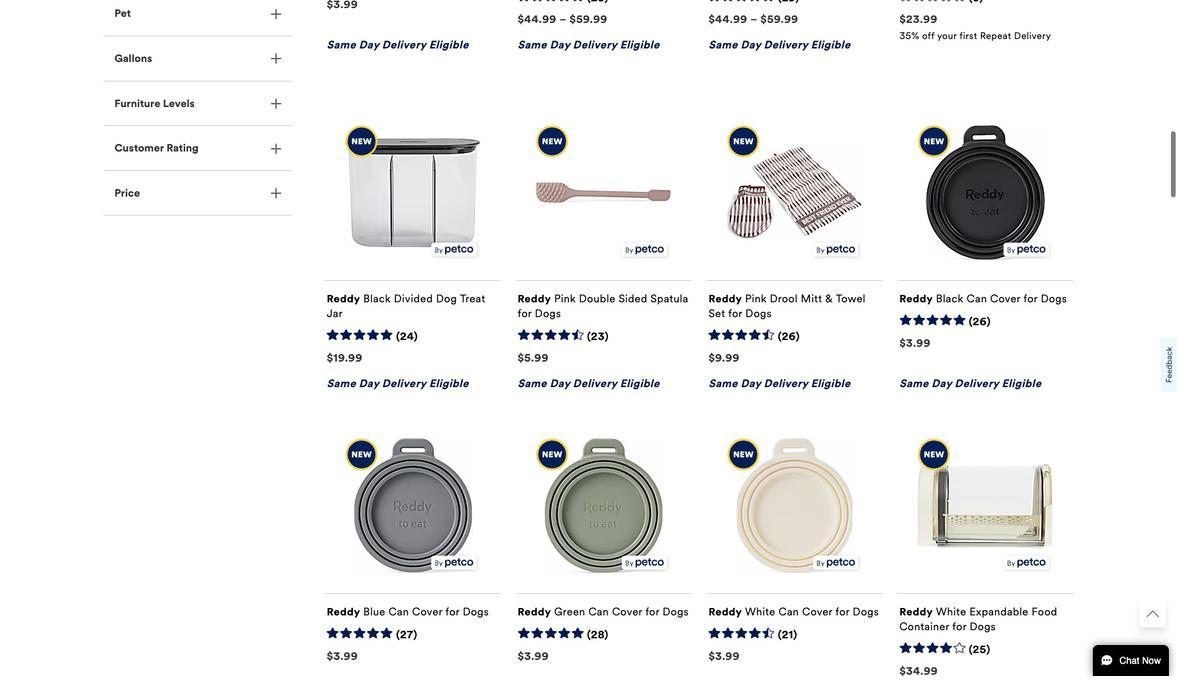Task type: vqa. For each thing, say whether or not it's contained in the screenshot.
leftmost THE "MELTER"
no



Task type: describe. For each thing, give the bounding box(es) containing it.
can for black
[[967, 293, 988, 305]]

dogs for reddy blue can cover for dogs
[[463, 606, 489, 619]]

1 white from the left
[[746, 606, 776, 619]]

$3.99 for reddy black can cover for dogs
[[900, 337, 931, 350]]

cover for (27)
[[412, 606, 443, 619]]

treat
[[460, 293, 486, 305]]

2 $44.99 from the left
[[709, 13, 748, 26]]

$3.99 for reddy white can cover for dogs
[[709, 650, 740, 663]]

blue
[[364, 606, 386, 619]]

(28)
[[587, 629, 609, 642]]

$9.99
[[709, 352, 740, 365]]

(27)
[[396, 629, 418, 642]]

dog
[[436, 293, 457, 305]]

26 reviews element for $3.99
[[969, 315, 991, 329]]

4 plus icon 2 button from the top
[[104, 126, 292, 170]]

(24)
[[396, 330, 418, 343]]

dogs for reddy white can cover for dogs
[[853, 606, 880, 619]]

container
[[900, 621, 950, 633]]

pink for drool
[[746, 293, 767, 305]]

(26) for $9.99
[[778, 330, 800, 343]]

plus icon 2 image for third plus icon 2 dropdown button from the bottom
[[271, 98, 282, 109]]

jar
[[327, 307, 343, 320]]

2 plus icon 2 button from the top
[[104, 36, 292, 81]]

$23.99 35% off your first repeat delivery
[[900, 13, 1052, 42]]

dogs for reddy green can cover for dogs
[[663, 606, 689, 619]]

drool
[[770, 293, 798, 305]]

plus icon 2 image for second plus icon 2 dropdown button
[[271, 53, 282, 64]]

can for white
[[779, 606, 800, 619]]

pink double sided spatula for dogs
[[518, 293, 689, 320]]

plus icon 2 image for fifth plus icon 2 dropdown button
[[271, 188, 282, 199]]

can for blue
[[389, 606, 409, 619]]

– for 29 reviews element
[[751, 13, 758, 26]]

same day delivery eligible link
[[325, 0, 501, 53]]

divided
[[394, 293, 433, 305]]

double
[[579, 293, 616, 305]]

$3.99 for reddy green can cover for dogs
[[518, 650, 549, 663]]

$3.99 for reddy blue can cover for dogs
[[327, 650, 358, 663]]

for for reddy green can cover for dogs
[[646, 606, 660, 619]]

$59.99 for 29 reviews element
[[761, 13, 799, 26]]

28 reviews element
[[587, 629, 609, 643]]

styled arrow button link
[[1140, 601, 1167, 628]]

reddy white can cover for dogs
[[709, 606, 880, 619]]

delivery inside same day delivery eligible link
[[382, 38, 426, 51]]

25 reviews element containing (25)
[[969, 644, 991, 658]]

from $44.99 up to $59.99 element for 29 reviews element
[[709, 13, 799, 26]]

food
[[1032, 606, 1058, 619]]



Task type: locate. For each thing, give the bounding box(es) containing it.
pink left the drool
[[746, 293, 767, 305]]

(26) down pink drool mitt & towel set for dogs
[[778, 330, 800, 343]]

1 $44.99 from the left
[[518, 13, 557, 26]]

0 horizontal spatial white
[[746, 606, 776, 619]]

plus icon 2 image for 4th plus icon 2 dropdown button from the top
[[271, 143, 282, 154]]

(25)
[[969, 644, 991, 656]]

26 reviews element
[[969, 315, 991, 329], [778, 330, 800, 344]]

2 pink from the left
[[746, 293, 767, 305]]

(26)
[[969, 315, 991, 328], [778, 330, 800, 343]]

for inside the pink double sided spatula for dogs
[[518, 307, 532, 320]]

1 horizontal spatial 26 reviews element
[[969, 315, 991, 329]]

$5.99
[[518, 352, 549, 365]]

3 plus icon 2 image from the top
[[271, 98, 282, 109]]

dogs inside white expandable food container for dogs
[[970, 621, 997, 633]]

first
[[960, 30, 978, 42]]

&
[[826, 293, 834, 305]]

$59.99 for topmost the 25 reviews element
[[570, 13, 608, 26]]

cover for (26)
[[991, 293, 1021, 305]]

21 reviews element
[[778, 629, 798, 643]]

black divided dog treat jar
[[327, 293, 486, 320]]

3 plus icon 2 button from the top
[[104, 81, 292, 125]]

29 reviews element
[[778, 0, 800, 5]]

1 plus icon 2 image from the top
[[271, 9, 282, 19]]

0 horizontal spatial pink
[[555, 293, 576, 305]]

26 reviews element down reddy black can cover for dogs
[[969, 315, 991, 329]]

plus icon 2 button
[[104, 0, 292, 36], [104, 36, 292, 81], [104, 81, 292, 125], [104, 126, 292, 170], [104, 171, 292, 215]]

2 $59.99 from the left
[[761, 13, 799, 26]]

$44.99 – $59.99 for 29 reviews element
[[709, 13, 799, 26]]

pink inside the pink double sided spatula for dogs
[[555, 293, 576, 305]]

same
[[327, 38, 356, 51], [518, 38, 547, 51], [709, 38, 738, 51], [327, 377, 356, 390], [518, 377, 547, 390], [709, 377, 738, 390], [900, 377, 929, 390]]

dogs for white expandable food container for dogs
[[970, 621, 997, 633]]

1 – from the left
[[560, 13, 567, 26]]

1 horizontal spatial from $44.99 up to $59.99 element
[[709, 13, 799, 26]]

for for white expandable food container for dogs
[[953, 621, 967, 633]]

can
[[967, 293, 988, 305], [389, 606, 409, 619], [589, 606, 609, 619], [779, 606, 800, 619]]

white expandable food container for dogs
[[900, 606, 1058, 633]]

for for reddy blue can cover for dogs
[[446, 606, 460, 619]]

cover for (28)
[[612, 606, 643, 619]]

spatula
[[651, 293, 689, 305]]

1 horizontal spatial 25 reviews element
[[969, 644, 991, 658]]

pink left double
[[555, 293, 576, 305]]

$3.99
[[900, 337, 931, 350], [327, 650, 358, 663], [518, 650, 549, 663], [709, 650, 740, 663]]

– for topmost the 25 reviews element
[[560, 13, 567, 26]]

0 horizontal spatial 26 reviews element
[[778, 330, 800, 344]]

from $44.99 up to $59.99 element
[[518, 13, 608, 26], [709, 13, 799, 26]]

for for reddy white can cover for dogs
[[836, 606, 850, 619]]

27 reviews element
[[396, 629, 418, 643]]

dogs for pink double sided spatula for dogs
[[535, 307, 562, 320]]

repeat
[[981, 30, 1012, 42]]

black
[[364, 293, 391, 305], [937, 293, 964, 305]]

pink drool mitt & towel set for dogs
[[709, 293, 866, 320]]

for inside white expandable food container for dogs
[[953, 621, 967, 633]]

1 vertical spatial 26 reviews element
[[778, 330, 800, 344]]

1 plus icon 2 button from the top
[[104, 0, 292, 36]]

0 horizontal spatial from $44.99 up to $59.99 element
[[518, 13, 608, 26]]

1 vertical spatial (26)
[[778, 330, 800, 343]]

0 horizontal spatial –
[[560, 13, 567, 26]]

$19.99
[[327, 352, 363, 365]]

2 black from the left
[[937, 293, 964, 305]]

2 – from the left
[[751, 13, 758, 26]]

(26) for $3.99
[[969, 315, 991, 328]]

1 vertical spatial 25 reviews element
[[969, 644, 991, 658]]

1 horizontal spatial white
[[937, 606, 967, 619]]

1 black from the left
[[364, 293, 391, 305]]

1 horizontal spatial –
[[751, 13, 758, 26]]

0 horizontal spatial $44.99
[[518, 13, 557, 26]]

1 pink from the left
[[555, 293, 576, 305]]

dogs
[[1041, 293, 1068, 305], [535, 307, 562, 320], [746, 307, 772, 320], [463, 606, 489, 619], [663, 606, 689, 619], [853, 606, 880, 619], [970, 621, 997, 633]]

0 horizontal spatial 25 reviews element
[[587, 0, 609, 5]]

plus icon 2 image for first plus icon 2 dropdown button from the top
[[271, 9, 282, 19]]

pink inside pink drool mitt & towel set for dogs
[[746, 293, 767, 305]]

0 horizontal spatial black
[[364, 293, 391, 305]]

$23.99
[[900, 13, 938, 26]]

reddy blue can cover for dogs
[[327, 606, 489, 619]]

for for pink double sided spatula for dogs
[[518, 307, 532, 320]]

1 from $44.99 up to $59.99 element from the left
[[518, 13, 608, 26]]

(23)
[[587, 330, 609, 343]]

2 from $44.99 up to $59.99 element from the left
[[709, 13, 799, 26]]

green
[[555, 606, 586, 619]]

0 horizontal spatial $59.99
[[570, 13, 608, 26]]

from $44.99 up to $59.99 element for topmost the 25 reviews element
[[518, 13, 608, 26]]

expandable
[[970, 606, 1029, 619]]

2 plus icon 2 image from the top
[[271, 53, 282, 64]]

scroll to top image
[[1148, 608, 1160, 621]]

can for green
[[589, 606, 609, 619]]

0 vertical spatial 26 reviews element
[[969, 315, 991, 329]]

1 $44.99 – $59.99 from the left
[[518, 13, 608, 26]]

cover for (21)
[[803, 606, 833, 619]]

–
[[560, 13, 567, 26], [751, 13, 758, 26]]

25 reviews element
[[587, 0, 609, 5], [969, 644, 991, 658]]

pink
[[555, 293, 576, 305], [746, 293, 767, 305]]

24 reviews element
[[396, 330, 418, 344]]

delivery inside $23.99 35% off your first repeat delivery
[[1015, 30, 1052, 42]]

(21)
[[778, 629, 798, 642]]

23 reviews element
[[587, 330, 609, 344]]

off
[[923, 30, 935, 42]]

35%
[[900, 30, 920, 42]]

mitt
[[801, 293, 823, 305]]

0 reviews element
[[969, 0, 984, 5]]

cover
[[991, 293, 1021, 305], [412, 606, 443, 619], [612, 606, 643, 619], [803, 606, 833, 619]]

1 horizontal spatial pink
[[746, 293, 767, 305]]

26 reviews element for $9.99
[[778, 330, 800, 344]]

black inside the black divided dog treat jar
[[364, 293, 391, 305]]

dogs for reddy black can cover for dogs
[[1041, 293, 1068, 305]]

set
[[709, 307, 726, 320]]

2 $44.99 – $59.99 from the left
[[709, 13, 799, 26]]

plus icon 2 image
[[271, 9, 282, 19], [271, 53, 282, 64], [271, 98, 282, 109], [271, 143, 282, 154], [271, 188, 282, 199]]

1 horizontal spatial (26)
[[969, 315, 991, 328]]

same day delivery eligible
[[327, 38, 469, 51], [518, 38, 660, 51], [709, 38, 851, 51], [327, 377, 469, 390], [518, 377, 660, 390], [709, 377, 851, 390], [900, 377, 1042, 390]]

1 horizontal spatial $59.99
[[761, 13, 799, 26]]

1 horizontal spatial $44.99 – $59.99
[[709, 13, 799, 26]]

dogs inside the pink double sided spatula for dogs
[[535, 307, 562, 320]]

$44.99 – $59.99 for topmost the 25 reviews element
[[518, 13, 608, 26]]

for
[[1024, 293, 1038, 305], [518, 307, 532, 320], [729, 307, 743, 320], [446, 606, 460, 619], [646, 606, 660, 619], [836, 606, 850, 619], [953, 621, 967, 633]]

1 horizontal spatial black
[[937, 293, 964, 305]]

white inside white expandable food container for dogs
[[937, 606, 967, 619]]

eligible
[[429, 38, 469, 51], [620, 38, 660, 51], [811, 38, 851, 51], [429, 377, 469, 390], [620, 377, 660, 390], [811, 377, 851, 390], [1002, 377, 1042, 390]]

0 horizontal spatial $44.99 – $59.99
[[518, 13, 608, 26]]

0 vertical spatial 25 reviews element
[[587, 0, 609, 5]]

2 white from the left
[[937, 606, 967, 619]]

for inside pink drool mitt & towel set for dogs
[[729, 307, 743, 320]]

for for reddy black can cover for dogs
[[1024, 293, 1038, 305]]

delivery
[[1015, 30, 1052, 42], [382, 38, 426, 51], [573, 38, 618, 51], [764, 38, 809, 51], [382, 377, 426, 390], [573, 377, 618, 390], [764, 377, 809, 390], [955, 377, 1000, 390]]

reddy black can cover for dogs
[[900, 293, 1068, 305]]

1 $59.99 from the left
[[570, 13, 608, 26]]

reddy green can cover for dogs
[[518, 606, 689, 619]]

dogs inside pink drool mitt & towel set for dogs
[[746, 307, 772, 320]]

white
[[746, 606, 776, 619], [937, 606, 967, 619]]

4 plus icon 2 image from the top
[[271, 143, 282, 154]]

$44.99 – $59.99
[[518, 13, 608, 26], [709, 13, 799, 26]]

towel
[[836, 293, 866, 305]]

sided
[[619, 293, 648, 305]]

your
[[938, 30, 958, 42]]

0 vertical spatial (26)
[[969, 315, 991, 328]]

5 plus icon 2 button from the top
[[104, 171, 292, 215]]

0 horizontal spatial (26)
[[778, 330, 800, 343]]

$44.99
[[518, 13, 557, 26], [709, 13, 748, 26]]

$59.99
[[570, 13, 608, 26], [761, 13, 799, 26]]

26 reviews element down pink drool mitt & towel set for dogs
[[778, 330, 800, 344]]

reddy
[[327, 293, 360, 305], [518, 293, 552, 305], [709, 293, 743, 305], [900, 293, 934, 305], [327, 606, 360, 619], [518, 606, 552, 619], [709, 606, 743, 619], [900, 606, 934, 619]]

(26) down reddy black can cover for dogs
[[969, 315, 991, 328]]

day
[[359, 38, 379, 51], [550, 38, 570, 51], [741, 38, 761, 51], [359, 377, 379, 390], [550, 377, 570, 390], [741, 377, 761, 390], [932, 377, 952, 390]]

5 plus icon 2 image from the top
[[271, 188, 282, 199]]

1 horizontal spatial $44.99
[[709, 13, 748, 26]]

pink for double
[[555, 293, 576, 305]]



